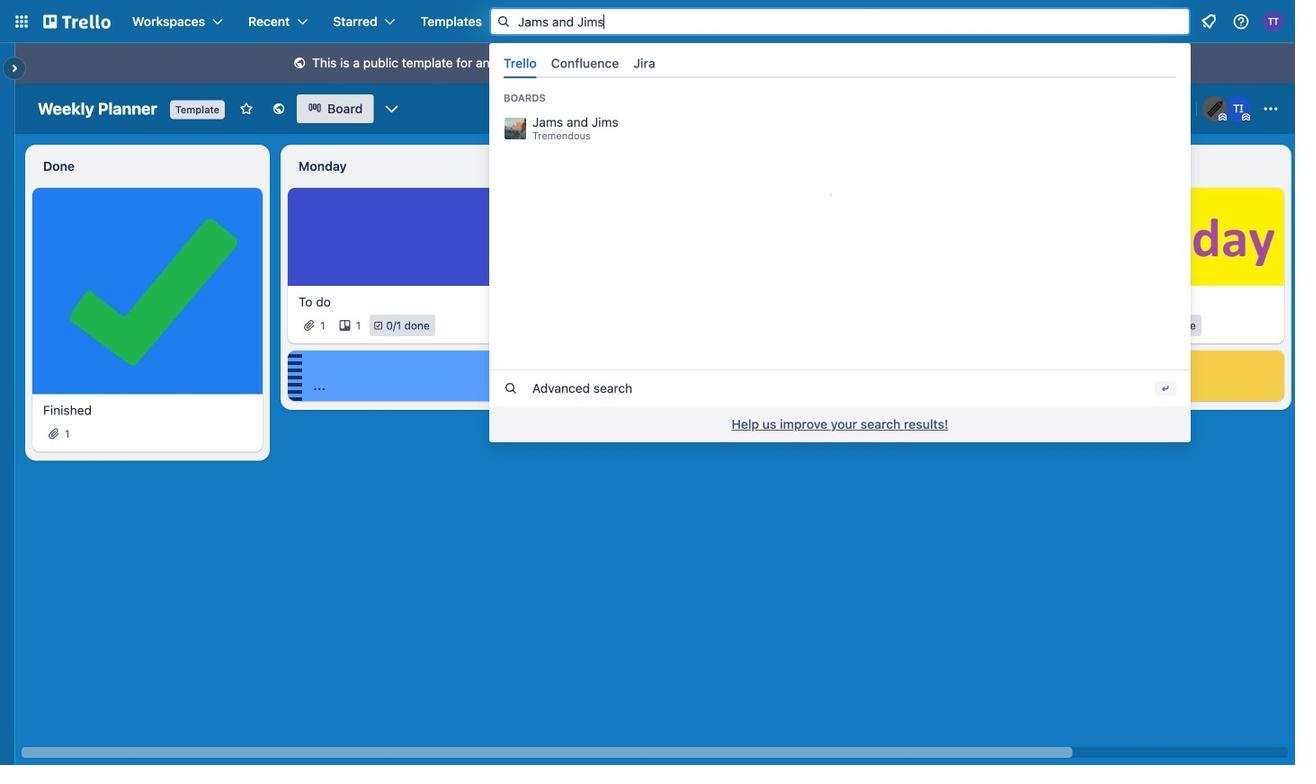 Task type: describe. For each thing, give the bounding box(es) containing it.
3 tab from the left
[[627, 49, 663, 78]]

show menu image
[[1262, 100, 1280, 118]]

trello inspiration (inspiringtaco) image
[[1226, 96, 1252, 121]]

0 notifications image
[[1199, 11, 1220, 32]]

sm image
[[291, 55, 309, 73]]

open information menu image
[[1233, 13, 1251, 31]]

public image
[[272, 102, 286, 116]]

1 tab from the left
[[497, 49, 544, 78]]

this member is an admin of this board. image for trello inspiration (inspiringtaco) icon
[[1243, 113, 1251, 121]]

customize views image
[[383, 100, 401, 118]]

star or unstar board image
[[239, 102, 254, 116]]



Task type: locate. For each thing, give the bounding box(es) containing it.
tab
[[497, 49, 544, 78], [544, 49, 627, 78], [627, 49, 663, 78]]

None text field
[[32, 152, 263, 181], [1055, 152, 1285, 181], [32, 152, 263, 181], [1055, 152, 1285, 181]]

this member is an admin of this board. image
[[1219, 113, 1227, 121], [1243, 113, 1251, 121]]

2 this member is an admin of this board. image from the left
[[1243, 113, 1251, 121]]

1 horizontal spatial this member is an admin of this board. image
[[1243, 113, 1251, 121]]

back to home image
[[43, 7, 111, 36]]

advanced search image
[[504, 382, 518, 396]]

Search Trello field
[[489, 7, 1191, 36]]

2 tab from the left
[[544, 49, 627, 78]]

search image
[[497, 14, 511, 29]]

Board name text field
[[29, 94, 166, 123]]

this member is an admin of this board. image for north (northpoley) icon
[[1219, 113, 1227, 121]]

0 horizontal spatial this member is an admin of this board. image
[[1219, 113, 1227, 121]]

None text field
[[288, 152, 518, 181]]

1 this member is an admin of this board. image from the left
[[1219, 113, 1227, 121]]

north (northpoley) image
[[1203, 96, 1228, 121]]

tab list
[[497, 49, 1184, 78]]

primary element
[[0, 0, 1296, 43]]

terry turtle (terryturtle) image
[[1263, 11, 1285, 32]]



Task type: vqa. For each thing, say whether or not it's contained in the screenshot.
THIS MEMBER IS AN ADMIN OF THIS BOARD. image
yes



